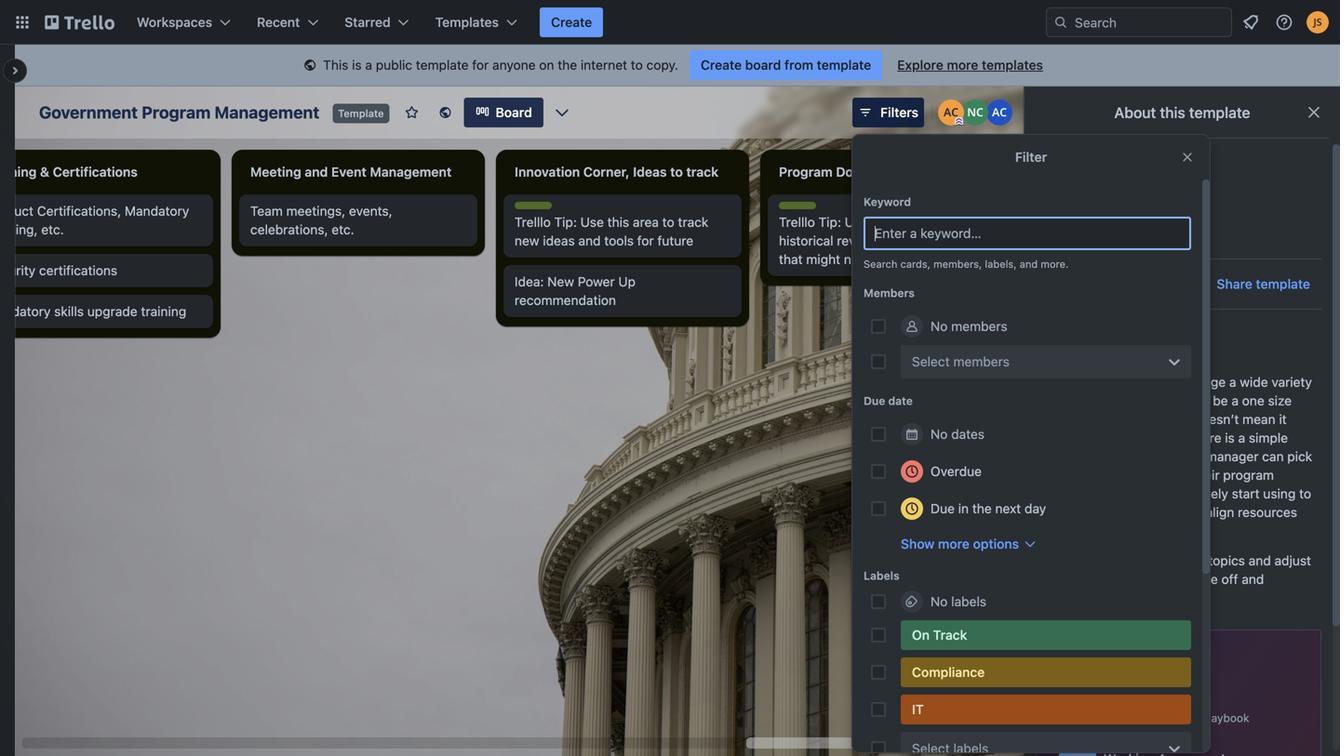 Task type: locate. For each thing, give the bounding box(es) containing it.
amy campbell (amycampbell) image up more.
[[1042, 194, 1088, 240]]

use inside trello tip trelllo tip: use this area to track new ideas and tools for future
[[581, 215, 604, 230]]

1 trelllo from the left
[[515, 215, 551, 230]]

be up doesn't
[[1213, 393, 1228, 409]]

trelllo inside trello tip trelllo tip: use this area to track new ideas and tools for future
[[515, 215, 551, 230]]

use down corner,
[[581, 215, 604, 230]]

0 vertical spatial track
[[686, 164, 719, 180]]

track right ideas
[[686, 164, 719, 180]]

due date
[[864, 395, 913, 408]]

no left dates
[[931, 427, 948, 442]]

1 vertical spatial management
[[370, 164, 452, 180]]

2 horizontal spatial the
[[1165, 553, 1184, 569]]

recommendation
[[515, 293, 616, 308]]

1 vertical spatial track
[[678, 215, 709, 230]]

this is a public template for anyone on the internet to copy.
[[323, 57, 679, 73]]

1 vertical spatial templates
[[1113, 650, 1183, 668]]

use inside trello tip trelllo tip: use this area to hold historical reviews and documents that might need to be referenced
[[845, 215, 868, 230]]

1 horizontal spatial tip
[[812, 203, 829, 216]]

1 horizontal spatial program
[[1152, 449, 1203, 464]]

1 horizontal spatial government
[[1043, 375, 1117, 390]]

take
[[1043, 553, 1071, 569]]

members for no members
[[951, 319, 1008, 334]]

0 horizontal spatial color: lime, title: "trello tip" element
[[515, 202, 565, 216]]

2 no from the top
[[931, 427, 948, 442]]

1 tip: from the left
[[554, 215, 577, 230]]

2 vertical spatial that
[[1100, 449, 1124, 464]]

0 horizontal spatial that
[[779, 252, 803, 267]]

0 vertical spatial due
[[864, 395, 886, 408]]

0 vertical spatial more
[[947, 57, 979, 73]]

area for documents
[[897, 215, 923, 230]]

1 area from the left
[[633, 215, 659, 230]]

trello for trelllo tip: use this area to hold historical reviews and documents that might need to be referenced
[[779, 203, 809, 216]]

internet
[[581, 57, 627, 73]]

a inside take a look through the list topics and adjust for your program and you are off and running!
[[1075, 553, 1082, 569]]

0 horizontal spatial program
[[1094, 572, 1145, 587]]

and
[[305, 164, 328, 180], [579, 233, 601, 249], [886, 233, 909, 249], [1020, 258, 1038, 270], [1130, 486, 1152, 502], [1180, 505, 1203, 520], [1249, 553, 1271, 569], [1148, 572, 1171, 587], [1242, 572, 1264, 587]]

members
[[864, 287, 915, 300]]

area inside trello tip trelllo tip: use this area to track new ideas and tools for future
[[633, 215, 659, 230]]

tip: up ideas
[[554, 215, 577, 230]]

trelllo inside trello tip trelllo tip: use this area to hold historical reviews and documents that might need to be referenced
[[779, 215, 815, 230]]

description
[[1073, 338, 1154, 356]]

0 vertical spatial program
[[1152, 449, 1203, 464]]

back to home image
[[45, 7, 114, 37]]

tip: inside trello tip trelllo tip: use this area to track new ideas and tools for future
[[554, 215, 577, 230]]

future
[[658, 233, 694, 249]]

0 horizontal spatial government
[[39, 102, 138, 122]]

0 horizontal spatial tip:
[[554, 215, 577, 230]]

government program management
[[39, 102, 320, 122]]

this for trelllo tip: use this area to hold historical reviews and documents that might need to be referenced
[[872, 215, 894, 230]]

template inside button
[[1256, 276, 1311, 292]]

starred
[[345, 14, 391, 30]]

on
[[539, 57, 554, 73]]

new
[[515, 233, 539, 249]]

variety
[[1272, 375, 1312, 390]]

1 vertical spatial due
[[931, 501, 955, 517]]

due for due date
[[864, 395, 886, 408]]

filters
[[881, 105, 919, 120]]

for right tools
[[637, 233, 654, 249]]

2 use from the left
[[845, 215, 868, 230]]

create inside button
[[551, 14, 592, 30]]

0 horizontal spatial program
[[142, 102, 211, 122]]

campbell
[[1135, 192, 1201, 210]]

0 vertical spatial government
[[39, 102, 138, 122]]

trelllo for new
[[515, 215, 551, 230]]

innovation corner, ideas to track
[[515, 164, 719, 180]]

trello inside trello tip trelllo tip: use this area to track new ideas and tools for future
[[515, 203, 545, 216]]

be up members
[[893, 252, 908, 267]]

trelllo up new
[[515, 215, 551, 230]]

2 vertical spatial program
[[1094, 572, 1145, 587]]

trello tip trelllo tip: use this area to hold historical reviews and documents that might need to be referenced
[[779, 203, 979, 267]]

start
[[1232, 486, 1260, 502]]

tip
[[548, 203, 565, 216], [812, 203, 829, 216]]

this member is an admin of this board. image
[[955, 117, 963, 126]]

amy campbell (amycampbell) image left the amy campbell (amycampbell26) icon
[[938, 100, 964, 126]]

members up select members
[[951, 319, 1008, 334]]

tip up historical
[[812, 203, 829, 216]]

2 vertical spatial for
[[1043, 572, 1060, 587]]

create up on
[[551, 14, 592, 30]]

amy campbell link
[[1099, 192, 1201, 210]]

requirements,
[[1043, 486, 1127, 502]]

recent button
[[246, 7, 330, 37]]

a up manager
[[1239, 431, 1246, 446]]

templates inside explore more templates link
[[982, 57, 1043, 73]]

there
[[1142, 393, 1173, 409]]

2 trello from the left
[[779, 203, 809, 216]]

program
[[1152, 449, 1203, 464], [1223, 468, 1274, 483], [1094, 572, 1145, 587]]

cards,
[[901, 258, 931, 270]]

team meetings, events, celebrations, etc.
[[250, 203, 393, 237]]

to right ideas
[[670, 164, 683, 180]]

program down workspaces
[[142, 102, 211, 122]]

0 horizontal spatial for
[[472, 57, 489, 73]]

use up reviews
[[845, 215, 868, 230]]

to down template.
[[1104, 431, 1116, 446]]

members,
[[934, 258, 982, 270]]

ideas
[[633, 164, 667, 180]]

no for no dates
[[931, 427, 948, 442]]

0 horizontal spatial create
[[551, 14, 592, 30]]

1 trello from the left
[[515, 203, 545, 216]]

tip inside trello tip trelllo tip: use this area to track new ideas and tools for future
[[548, 203, 565, 216]]

1 vertical spatial more
[[938, 537, 970, 552]]

0 vertical spatial that
[[779, 252, 803, 267]]

that down get
[[1100, 449, 1124, 464]]

1 horizontal spatial trelllo
[[779, 215, 815, 230]]

templates up the amy campbell (amycampbell26) icon
[[982, 57, 1043, 73]]

area down keyword on the right top of the page
[[897, 215, 923, 230]]

more inside show more options button
[[938, 537, 970, 552]]

color: lime, title: "trello tip" element for trelllo tip: use this area to track new ideas and tools for future
[[515, 202, 565, 216]]

1 horizontal spatial this
[[872, 215, 894, 230]]

color: yellow, title: "compliance" element
[[901, 658, 1191, 688]]

0 horizontal spatial the
[[558, 57, 577, 73]]

amy
[[1099, 192, 1131, 210]]

innovation
[[515, 164, 580, 180]]

team up celebrations, at the left
[[250, 203, 283, 219]]

government for government program management
[[39, 102, 138, 122]]

topics
[[1209, 553, 1245, 569]]

area
[[633, 215, 659, 230], [897, 215, 923, 230]]

2 vertical spatial no
[[931, 594, 948, 610]]

0 vertical spatial is
[[352, 57, 362, 73]]

this
[[1160, 104, 1186, 121], [608, 215, 629, 230], [872, 215, 894, 230]]

Meeting and Event Management text field
[[239, 157, 478, 187]]

2 horizontal spatial for
[[1043, 572, 1060, 587]]

1 vertical spatial amy campbell (amycampbell) image
[[1042, 194, 1088, 240]]

track inside text field
[[686, 164, 719, 180]]

more right show in the bottom of the page
[[938, 537, 970, 552]]

Program Document Archive text field
[[768, 157, 1006, 187]]

all
[[1066, 412, 1079, 427]]

1 horizontal spatial team
[[1170, 712, 1198, 725]]

no for no labels
[[931, 594, 948, 610]]

1 vertical spatial for
[[637, 233, 654, 249]]

pick
[[1288, 449, 1313, 464]]

0 vertical spatial create
[[551, 14, 592, 30]]

and left you on the bottom of page
[[1148, 572, 1171, 587]]

a left one
[[1232, 393, 1239, 409]]

mean
[[1243, 412, 1276, 427]]

more inside explore more templates link
[[947, 57, 979, 73]]

for inside trello tip trelllo tip: use this area to track new ideas and tools for future
[[637, 233, 654, 249]]

1 horizontal spatial program
[[779, 164, 833, 180]]

management up meeting
[[215, 102, 320, 122]]

and left the event
[[305, 164, 328, 180]]

to
[[631, 57, 643, 73], [670, 164, 683, 180], [662, 215, 675, 230], [927, 215, 939, 230], [878, 252, 890, 267], [1104, 431, 1116, 446], [1177, 468, 1189, 483], [1300, 486, 1312, 502]]

1 vertical spatial is
[[1225, 431, 1235, 446]]

more
[[947, 57, 979, 73], [938, 537, 970, 552]]

the inside take a look through the list topics and adjust for your program and you are off and running!
[[1165, 553, 1184, 569]]

tip: up historical
[[819, 215, 841, 230]]

trelllo up historical
[[779, 215, 815, 230]]

0 horizontal spatial is
[[352, 57, 362, 73]]

and down customize
[[1130, 486, 1152, 502]]

2 tip from the left
[[812, 203, 829, 216]]

0 vertical spatial no
[[931, 319, 948, 334]]

0 vertical spatial management
[[215, 102, 320, 122]]

no members
[[931, 319, 1008, 334]]

a up your
[[1075, 553, 1082, 569]]

management
[[215, 102, 320, 122], [370, 164, 452, 180]]

resources
[[1238, 505, 1298, 520]]

tip inside trello tip trelllo tip: use this area to hold historical reviews and documents that might need to be referenced
[[812, 203, 829, 216]]

2 trelllo from the left
[[779, 215, 815, 230]]

0 horizontal spatial tip
[[548, 203, 565, 216]]

is up manager
[[1225, 431, 1235, 446]]

1 vertical spatial no
[[931, 427, 948, 442]]

for down take
[[1043, 572, 1060, 587]]

1 horizontal spatial be
[[1213, 393, 1228, 409]]

star or unstar board image
[[405, 105, 419, 120]]

be inside trello tip trelllo tip: use this area to hold historical reviews and documents that might need to be referenced
[[893, 252, 908, 267]]

track up future
[[678, 215, 709, 230]]

0 horizontal spatial templates
[[982, 57, 1043, 73]]

management inside text field
[[370, 164, 452, 180]]

1 horizontal spatial create
[[701, 57, 742, 73]]

0 horizontal spatial team
[[250, 203, 283, 219]]

management inside board name 'text box'
[[215, 102, 320, 122]]

templates
[[982, 57, 1043, 73], [1113, 650, 1183, 668]]

color: lime, title: "trello tip" element up new
[[515, 202, 565, 216]]

0 horizontal spatial management
[[215, 102, 320, 122]]

more for explore
[[947, 57, 979, 73]]

john smith (johnsmith38824343) image
[[1307, 11, 1329, 34]]

1 use from the left
[[581, 215, 604, 230]]

trello up new
[[515, 203, 545, 216]]

tip for reviews
[[812, 203, 829, 216]]

color: lime, title: "trello tip" element up historical
[[779, 202, 829, 216]]

template.
[[1083, 412, 1139, 427]]

public
[[376, 57, 412, 73]]

and left tools
[[579, 233, 601, 249]]

color: green, title: "on track" element
[[901, 621, 1191, 651]]

1 vertical spatial program
[[779, 164, 833, 180]]

board
[[496, 105, 532, 120]]

a left wide
[[1230, 375, 1237, 390]]

no left labels
[[931, 594, 948, 610]]

template down isn't
[[1043, 449, 1096, 464]]

meeting
[[250, 164, 301, 180]]

tip: for reviews
[[819, 215, 841, 230]]

2 horizontal spatial this
[[1160, 104, 1186, 121]]

color: lime, title: "trello tip" element
[[515, 202, 565, 216], [779, 202, 829, 216]]

no up select
[[931, 319, 948, 334]]

1 tip from the left
[[548, 203, 565, 216]]

area up tools
[[633, 215, 659, 230]]

government inside government agencies manage a wide variety of programs, so there won't be a one size fits all template. but that doesn't mean it isn't easy to get started!  here is a simple template that any program manager can pick up, quickly customize to their program requirements, and immediately start using to increase transparency and align resources towards common goals.
[[1043, 375, 1117, 390]]

template right 'share' on the top right
[[1256, 276, 1311, 292]]

is right this
[[352, 57, 362, 73]]

1 vertical spatial be
[[1213, 393, 1228, 409]]

be
[[893, 252, 908, 267], [1213, 393, 1228, 409]]

you
[[1174, 572, 1196, 587]]

templates up 4ls
[[1113, 650, 1183, 668]]

members for select members
[[954, 354, 1010, 370]]

1 horizontal spatial for
[[637, 233, 654, 249]]

and inside text field
[[305, 164, 328, 180]]

0 horizontal spatial be
[[893, 252, 908, 267]]

templates button
[[424, 7, 529, 37]]

and inside trello tip trelllo tip: use this area to track new ideas and tools for future
[[579, 233, 601, 249]]

1 vertical spatial members
[[954, 354, 1010, 370]]

that
[[779, 252, 803, 267], [1167, 412, 1191, 427], [1100, 449, 1124, 464]]

1 horizontal spatial the
[[973, 501, 992, 517]]

1 horizontal spatial area
[[897, 215, 923, 230]]

that down historical
[[779, 252, 803, 267]]

Search field
[[1069, 8, 1232, 36]]

tip up ideas
[[548, 203, 565, 216]]

this up tools
[[608, 215, 629, 230]]

starred button
[[334, 7, 420, 37]]

create left board
[[701, 57, 742, 73]]

management up events,
[[370, 164, 452, 180]]

workspaces
[[137, 14, 212, 30]]

2 color: lime, title: "trello tip" element from the left
[[779, 202, 829, 216]]

amy campbell (amycampbell) image
[[938, 100, 964, 126], [1042, 194, 1088, 240]]

program up start
[[1223, 468, 1274, 483]]

common
[[1095, 524, 1147, 539]]

on track
[[912, 628, 967, 643]]

the right in
[[973, 501, 992, 517]]

close popover image
[[1180, 150, 1195, 165]]

1 vertical spatial the
[[973, 501, 992, 517]]

to left copy.
[[631, 57, 643, 73]]

government up the 'programs,'
[[1043, 375, 1117, 390]]

0 vertical spatial amy campbell (amycampbell) image
[[938, 100, 964, 126]]

any
[[1127, 449, 1148, 464]]

members down no members
[[954, 354, 1010, 370]]

team meetings, events, celebrations, etc. link
[[250, 202, 466, 239]]

2 horizontal spatial that
[[1167, 412, 1191, 427]]

1 vertical spatial government
[[1043, 375, 1117, 390]]

1 horizontal spatial trello
[[779, 203, 809, 216]]

1 horizontal spatial color: lime, title: "trello tip" element
[[779, 202, 829, 216]]

due left in
[[931, 501, 955, 517]]

trello inside trello tip trelllo tip: use this area to hold historical reviews and documents that might need to be referenced
[[779, 203, 809, 216]]

playbook
[[1202, 712, 1250, 725]]

program down started!
[[1152, 449, 1203, 464]]

team right atlassian
[[1170, 712, 1198, 725]]

0 vertical spatial program
[[142, 102, 211, 122]]

the right on
[[558, 57, 577, 73]]

be inside government agencies manage a wide variety of programs, so there won't be a one size fits all template. but that doesn't mean it isn't easy to get started!  here is a simple template that any program manager can pick up, quickly customize to their program requirements, and immediately start using to increase transparency and align resources towards common goals.
[[1213, 393, 1228, 409]]

this inside trello tip trelllo tip: use this area to track new ideas and tools for future
[[608, 215, 629, 230]]

1 no from the top
[[931, 319, 948, 334]]

1 horizontal spatial tip:
[[819, 215, 841, 230]]

create for create board from template
[[701, 57, 742, 73]]

trello up historical
[[779, 203, 809, 216]]

align
[[1206, 505, 1235, 520]]

0 horizontal spatial trelllo
[[515, 215, 551, 230]]

to inside text field
[[670, 164, 683, 180]]

running!
[[1043, 591, 1093, 606]]

this down keyword on the right top of the page
[[872, 215, 894, 230]]

related templates
[[1056, 650, 1183, 668]]

1 vertical spatial team
[[1170, 712, 1198, 725]]

3 no from the top
[[931, 594, 948, 610]]

0 horizontal spatial area
[[633, 215, 659, 230]]

0 vertical spatial members
[[951, 319, 1008, 334]]

and up search
[[886, 233, 909, 249]]

to up future
[[662, 215, 675, 230]]

use
[[581, 215, 604, 230], [845, 215, 868, 230]]

board
[[745, 57, 781, 73]]

2 horizontal spatial program
[[1223, 468, 1274, 483]]

immediately
[[1156, 486, 1229, 502]]

program left document
[[779, 164, 833, 180]]

ideas
[[543, 233, 575, 249]]

this inside trello tip trelllo tip: use this area to hold historical reviews and documents that might need to be referenced
[[872, 215, 894, 230]]

historical
[[779, 233, 834, 249]]

0 horizontal spatial use
[[581, 215, 604, 230]]

tip: inside trello tip trelllo tip: use this area to hold historical reviews and documents that might need to be referenced
[[819, 215, 841, 230]]

1 vertical spatial create
[[701, 57, 742, 73]]

area inside trello tip trelllo tip: use this area to hold historical reviews and documents that might need to be referenced
[[897, 215, 923, 230]]

members
[[951, 319, 1008, 334], [954, 354, 1010, 370]]

celebrations,
[[250, 222, 328, 237]]

track
[[686, 164, 719, 180], [678, 215, 709, 230]]

through
[[1114, 553, 1161, 569]]

to right using
[[1300, 486, 1312, 502]]

for left anyone
[[472, 57, 489, 73]]

and right off
[[1242, 572, 1264, 587]]

this right about
[[1160, 104, 1186, 121]]

None text field
[[0, 157, 213, 187]]

create board from template link
[[690, 50, 883, 80]]

so
[[1124, 393, 1138, 409]]

1 horizontal spatial use
[[845, 215, 868, 230]]

government inside board name 'text box'
[[39, 102, 138, 122]]

manage
[[1178, 375, 1226, 390]]

1 horizontal spatial is
[[1225, 431, 1235, 446]]

create for create
[[551, 14, 592, 30]]

1 color: lime, title: "trello tip" element from the left
[[515, 202, 565, 216]]

2 vertical spatial the
[[1165, 553, 1184, 569]]

1 horizontal spatial management
[[370, 164, 452, 180]]

more right explore
[[947, 57, 979, 73]]

1 horizontal spatial due
[[931, 501, 955, 517]]

government down 'back to home' image at the top of the page
[[39, 102, 138, 122]]

open information menu image
[[1275, 13, 1294, 32]]

use for ideas
[[581, 215, 604, 230]]

overdue
[[931, 464, 982, 479]]

the up you on the bottom of page
[[1165, 553, 1184, 569]]

0 horizontal spatial trello
[[515, 203, 545, 216]]

0 horizontal spatial this
[[608, 215, 629, 230]]

2 area from the left
[[897, 215, 923, 230]]

the
[[558, 57, 577, 73], [973, 501, 992, 517], [1165, 553, 1184, 569]]

program down through
[[1094, 572, 1145, 587]]

that up started!
[[1167, 412, 1191, 427]]

Enter a keyword… text field
[[864, 217, 1191, 250]]

due left date
[[864, 395, 886, 408]]

0 vertical spatial templates
[[982, 57, 1043, 73]]

program document archive
[[779, 164, 952, 180]]

date
[[888, 395, 913, 408]]

program inside text field
[[779, 164, 833, 180]]

0 vertical spatial team
[[250, 203, 283, 219]]

0 horizontal spatial due
[[864, 395, 886, 408]]

2 tip: from the left
[[819, 215, 841, 230]]

0 vertical spatial be
[[893, 252, 908, 267]]



Task type: vqa. For each thing, say whether or not it's contained in the screenshot.
workflow, related to Questions For Next Meeting: Never again forget that important question you thought of in the shower this morning! Slide your Q's into th
no



Task type: describe. For each thing, give the bounding box(es) containing it.
to inside trello tip trelllo tip: use this area to track new ideas and tools for future
[[662, 215, 675, 230]]

primary element
[[0, 0, 1340, 45]]

track inside trello tip trelllo tip: use this area to track new ideas and tools for future
[[678, 215, 709, 230]]

to left 'hold'
[[927, 215, 939, 230]]

workspaces button
[[126, 7, 242, 37]]

using
[[1263, 486, 1296, 502]]

size
[[1268, 393, 1292, 409]]

program inside take a look through the list topics and adjust for your program and you are off and running!
[[1094, 572, 1145, 587]]

amy campbell @amycampbell
[[1099, 192, 1201, 227]]

0 vertical spatial the
[[558, 57, 577, 73]]

keyword
[[864, 195, 911, 209]]

tools
[[604, 233, 634, 249]]

template up close popover "icon" on the top of page
[[1189, 104, 1251, 121]]

fits
[[1043, 412, 1062, 427]]

and left more.
[[1020, 258, 1038, 270]]

select members
[[912, 354, 1010, 370]]

this for trelllo tip: use this area to track new ideas and tools for future
[[608, 215, 629, 230]]

easy
[[1073, 431, 1100, 446]]

tip: for ideas
[[554, 215, 577, 230]]

0 notifications image
[[1240, 11, 1262, 34]]

event
[[331, 164, 367, 180]]

and left adjust
[[1249, 553, 1271, 569]]

template up public icon
[[416, 57, 469, 73]]

4ls
[[1104, 696, 1127, 711]]

board link
[[464, 98, 543, 128]]

sm image
[[301, 57, 319, 75]]

program inside board name 'text box'
[[142, 102, 211, 122]]

trelllo tip: use this area to track new ideas and tools for future link
[[515, 213, 731, 250]]

public image
[[438, 105, 453, 120]]

this
[[323, 57, 348, 73]]

track
[[933, 628, 967, 643]]

won't
[[1177, 393, 1210, 409]]

select
[[912, 354, 950, 370]]

need
[[844, 252, 874, 267]]

show
[[901, 537, 935, 552]]

search
[[864, 258, 898, 270]]

create button
[[540, 7, 603, 37]]

and inside trello tip trelllo tip: use this area to hold historical reviews and documents that might need to be referenced
[[886, 233, 909, 249]]

to right need
[[878, 252, 890, 267]]

are
[[1199, 572, 1218, 587]]

meetings,
[[286, 203, 345, 219]]

in
[[958, 501, 969, 517]]

copy.
[[647, 57, 679, 73]]

0 vertical spatial for
[[472, 57, 489, 73]]

events,
[[349, 203, 393, 219]]

government for government agencies manage a wide variety of programs, so there won't be a one size fits all template. but that doesn't mean it isn't easy to get started!  here is a simple template that any program manager can pick up, quickly customize to their program requirements, and immediately start using to increase transparency and align resources towards common goals.
[[1043, 375, 1117, 390]]

due for due in the next day
[[931, 501, 955, 517]]

trello for trelllo tip: use this area to track new ideas and tools for future
[[515, 203, 545, 216]]

reviews
[[837, 233, 883, 249]]

templates
[[435, 14, 499, 30]]

explore
[[898, 57, 944, 73]]

template right the from
[[817, 57, 871, 73]]

template inside government agencies manage a wide variety of programs, so there won't be a one size fits all template. but that doesn't mean it isn't easy to get started!  here is a simple template that any program manager can pick up, quickly customize to their program requirements, and immediately start using to increase transparency and align resources towards common goals.
[[1043, 449, 1096, 464]]

transparency
[[1098, 505, 1177, 520]]

by
[[1104, 712, 1117, 725]]

no labels
[[931, 594, 987, 610]]

team inside 4ls by atlassian team playbook
[[1170, 712, 1198, 725]]

recent
[[257, 14, 300, 30]]

Innovation Corner, Ideas to track text field
[[504, 157, 742, 187]]

no for no members
[[931, 319, 948, 334]]

trelllo for historical
[[779, 215, 815, 230]]

etc.
[[332, 222, 354, 237]]

started!
[[1143, 431, 1189, 446]]

1 horizontal spatial templates
[[1113, 650, 1183, 668]]

more for show
[[938, 537, 970, 552]]

get
[[1119, 431, 1139, 446]]

compliance
[[912, 665, 985, 680]]

search image
[[1054, 15, 1069, 30]]

tip for ideas
[[548, 203, 565, 216]]

1 horizontal spatial amy campbell (amycampbell) image
[[1042, 194, 1088, 240]]

show more options button
[[901, 535, 1038, 554]]

labels,
[[985, 258, 1017, 270]]

programs,
[[1059, 393, 1120, 409]]

use for reviews
[[845, 215, 868, 230]]

that inside trello tip trelllo tip: use this area to hold historical reviews and documents that might need to be referenced
[[779, 252, 803, 267]]

manager
[[1206, 449, 1259, 464]]

on
[[912, 628, 930, 643]]

quickly
[[1066, 468, 1108, 483]]

team inside team meetings, events, celebrations, etc.
[[250, 203, 283, 219]]

might
[[806, 252, 841, 267]]

government agencies manage a wide variety of programs, so there won't be a one size fits all template. but that doesn't mean it isn't easy to get started!  here is a simple template that any program manager can pick up, quickly customize to their program requirements, and immediately start using to increase transparency and align resources towards common goals.
[[1043, 375, 1313, 539]]

a left public
[[365, 57, 372, 73]]

off
[[1222, 572, 1238, 587]]

doesn't
[[1194, 412, 1239, 427]]

show more options
[[901, 537, 1019, 552]]

trello tip trelllo tip: use this area to track new ideas and tools for future
[[515, 203, 709, 249]]

4ls by atlassian team playbook
[[1104, 696, 1250, 725]]

1 vertical spatial program
[[1223, 468, 1274, 483]]

Board name text field
[[30, 98, 329, 128]]

trelllo tip: use this area to hold historical reviews and documents that might need to be referenced link
[[779, 213, 995, 269]]

no dates
[[931, 427, 985, 442]]

to up immediately
[[1177, 468, 1189, 483]]

@amycampbell
[[1099, 212, 1191, 227]]

take a look through the list topics and adjust for your program and you are off and running!
[[1043, 553, 1312, 606]]

nicole cvitanovic (nicolecvitanovic) image
[[962, 100, 989, 126]]

corner,
[[583, 164, 630, 180]]

it
[[912, 702, 924, 718]]

share
[[1217, 276, 1253, 292]]

for inside take a look through the list topics and adjust for your program and you are off and running!
[[1043, 572, 1060, 587]]

labels
[[864, 570, 900, 583]]

0 horizontal spatial amy campbell (amycampbell) image
[[938, 100, 964, 126]]

one
[[1242, 393, 1265, 409]]

document
[[836, 164, 901, 180]]

here
[[1193, 431, 1222, 446]]

atlassian
[[1120, 712, 1167, 725]]

meeting and event management
[[250, 164, 452, 180]]

power
[[578, 274, 615, 289]]

idea: new power up recommendation link
[[515, 273, 731, 310]]

next
[[995, 501, 1021, 517]]

dates
[[951, 427, 985, 442]]

customize
[[1112, 468, 1173, 483]]

their
[[1193, 468, 1220, 483]]

your
[[1064, 572, 1090, 587]]

color: lime, title: "trello tip" element for trelllo tip: use this area to hold historical reviews and documents that might need to be referenced
[[779, 202, 829, 216]]

amy campbell (amycampbell26) image
[[987, 100, 1013, 126]]

explore more templates link
[[886, 50, 1055, 80]]

is inside government agencies manage a wide variety of programs, so there won't be a one size fits all template. but that doesn't mean it isn't easy to get started!  here is a simple template that any program manager can pick up, quickly customize to their program requirements, and immediately start using to increase transparency and align resources towards common goals.
[[1225, 431, 1235, 446]]

can
[[1262, 449, 1284, 464]]

color: orange, title: "it" element
[[901, 695, 1191, 725]]

new
[[548, 274, 574, 289]]

area for tools
[[633, 215, 659, 230]]

from
[[785, 57, 814, 73]]

1 vertical spatial that
[[1167, 412, 1191, 427]]

1 horizontal spatial that
[[1100, 449, 1124, 464]]

customize views image
[[553, 103, 571, 122]]

filter
[[1015, 149, 1047, 165]]

and down immediately
[[1180, 505, 1203, 520]]



